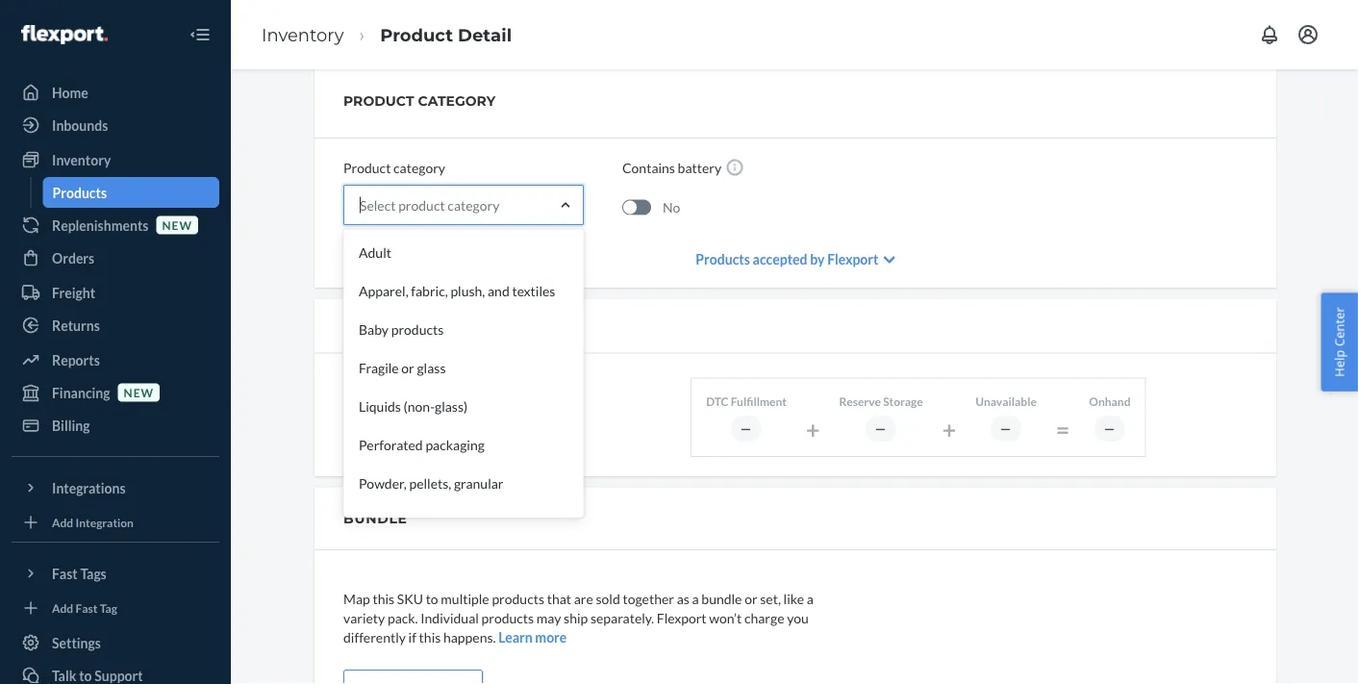 Task type: locate. For each thing, give the bounding box(es) containing it.
1 + from the left
[[806, 415, 820, 444]]

billing link
[[12, 410, 219, 441]]

2 ― from the left
[[875, 421, 888, 435]]

1 horizontal spatial this
[[419, 629, 441, 645]]

billing
[[52, 417, 90, 433]]

new
[[162, 218, 192, 232], [124, 385, 154, 399]]

add fast tag link
[[12, 597, 219, 620]]

― down onhand
[[1104, 421, 1116, 435]]

if
[[409, 629, 417, 645]]

1 horizontal spatial a
[[807, 590, 814, 607]]

flexport right by
[[828, 251, 879, 267]]

apparel, fabric, plush, and textiles
[[359, 282, 556, 299]]

glass)
[[435, 398, 468, 414]]

1 vertical spatial or
[[745, 590, 758, 607]]

add left integration
[[52, 515, 73, 529]]

0 vertical spatial fast
[[52, 565, 78, 582]]

ship
[[564, 610, 588, 626]]

(non-
[[404, 398, 435, 414]]

home link
[[12, 77, 219, 108]]

to inside button
[[79, 667, 92, 684]]

add fast tag
[[52, 601, 117, 615]]

perforated
[[359, 436, 423, 453]]

talk
[[52, 667, 76, 684]]

― down reserve storage on the right bottom of page
[[875, 421, 888, 435]]

add
[[52, 515, 73, 529], [52, 601, 73, 615]]

― for dtc fulfillment
[[740, 421, 753, 435]]

0 vertical spatial product
[[380, 24, 453, 45]]

1 vertical spatial this
[[419, 629, 441, 645]]

set,
[[760, 590, 781, 607]]

1 horizontal spatial products
[[696, 251, 750, 267]]

category right "product"
[[448, 197, 500, 213]]

1 horizontal spatial new
[[162, 218, 192, 232]]

― down dtc fulfillment
[[740, 421, 753, 435]]

product inside breadcrumbs navigation
[[380, 24, 453, 45]]

product
[[380, 24, 453, 45], [343, 159, 391, 176]]

glass
[[417, 359, 446, 376]]

flexport down as
[[657, 610, 707, 626]]

inventory inside breadcrumbs navigation
[[262, 24, 344, 45]]

1 vertical spatial to
[[79, 667, 92, 684]]

fast tags button
[[12, 558, 219, 589]]

1 vertical spatial new
[[124, 385, 154, 399]]

― for unavailable
[[1000, 421, 1013, 435]]

products inside products link
[[52, 184, 107, 201]]

or
[[402, 359, 414, 376], [745, 590, 758, 607]]

products
[[391, 321, 444, 337], [492, 590, 545, 607], [482, 610, 534, 626]]

0 vertical spatial this
[[373, 590, 395, 607]]

1 horizontal spatial to
[[426, 590, 438, 607]]

0 horizontal spatial this
[[373, 590, 395, 607]]

4 ― from the left
[[1104, 421, 1116, 435]]

add up the settings
[[52, 601, 73, 615]]

add for add integration
[[52, 515, 73, 529]]

dtc
[[706, 394, 729, 408]]

you
[[787, 610, 809, 626]]

products up the learn
[[482, 610, 534, 626]]

detail
[[458, 24, 512, 45]]

help center
[[1331, 307, 1348, 377]]

inventory
[[262, 24, 344, 45], [52, 152, 111, 168], [343, 318, 433, 334]]

0 vertical spatial inventory link
[[262, 24, 344, 45]]

+
[[806, 415, 820, 444], [943, 415, 957, 444]]

products accepted by flexport
[[696, 251, 879, 267]]

select product category
[[360, 197, 500, 213]]

0 horizontal spatial category
[[394, 159, 445, 176]]

2 vertical spatial products
[[482, 610, 534, 626]]

product category
[[343, 93, 496, 109]]

0 horizontal spatial +
[[806, 415, 820, 444]]

learn more button
[[499, 628, 567, 647]]

or left glass
[[402, 359, 414, 376]]

2 add from the top
[[52, 601, 73, 615]]

settings link
[[12, 627, 219, 658]]

0 vertical spatial products
[[52, 184, 107, 201]]

liquids
[[359, 398, 401, 414]]

freight
[[52, 284, 95, 301]]

3 ― from the left
[[1000, 421, 1013, 435]]

0 horizontal spatial a
[[692, 590, 699, 607]]

help
[[1331, 350, 1348, 377]]

0 horizontal spatial inventory link
[[12, 144, 219, 175]]

fast left tags
[[52, 565, 78, 582]]

0 vertical spatial add
[[52, 515, 73, 529]]

separately.
[[591, 610, 654, 626]]

1 add from the top
[[52, 515, 73, 529]]

inbounds
[[52, 117, 108, 133]]

― for onhand
[[1104, 421, 1116, 435]]

contains battery
[[623, 159, 722, 176]]

0 vertical spatial new
[[162, 218, 192, 232]]

1 horizontal spatial category
[[448, 197, 500, 213]]

1 horizontal spatial inventory link
[[262, 24, 344, 45]]

product up product category
[[380, 24, 453, 45]]

0 vertical spatial or
[[402, 359, 414, 376]]

individual
[[421, 610, 479, 626]]

fragile or glass
[[359, 359, 446, 376]]

1 horizontal spatial or
[[745, 590, 758, 607]]

products up may
[[492, 590, 545, 607]]

accepted
[[753, 251, 808, 267]]

1 vertical spatial add
[[52, 601, 73, 615]]

this left "sku"
[[373, 590, 395, 607]]

learn more
[[499, 629, 567, 645]]

―
[[740, 421, 753, 435], [875, 421, 888, 435], [1000, 421, 1013, 435], [1104, 421, 1116, 435]]

fast inside dropdown button
[[52, 565, 78, 582]]

a right as
[[692, 590, 699, 607]]

product category
[[343, 159, 445, 176]]

dtc fulfillment
[[706, 394, 787, 408]]

0 horizontal spatial new
[[124, 385, 154, 399]]

0 vertical spatial category
[[394, 159, 445, 176]]

charge
[[745, 610, 785, 626]]

category up "product"
[[394, 159, 445, 176]]

baby products
[[359, 321, 444, 337]]

1 horizontal spatial +
[[943, 415, 957, 444]]

0 horizontal spatial flexport
[[657, 610, 707, 626]]

0 horizontal spatial to
[[79, 667, 92, 684]]

product for product detail
[[380, 24, 453, 45]]

1 vertical spatial flexport
[[657, 610, 707, 626]]

products for products accepted by flexport
[[696, 251, 750, 267]]

― down unavailable
[[1000, 421, 1013, 435]]

a
[[692, 590, 699, 607], [807, 590, 814, 607]]

1 vertical spatial products
[[696, 251, 750, 267]]

map this sku to multiple products that are sold together as a bundle or set, like a variety pack. individual products may ship separately. flexport won't charge you differently if this happens.
[[343, 590, 814, 645]]

reports link
[[12, 344, 219, 375]]

sharp
[[359, 513, 393, 530]]

category
[[394, 159, 445, 176], [448, 197, 500, 213]]

a right like
[[807, 590, 814, 607]]

baby
[[359, 321, 389, 337]]

returns link
[[12, 310, 219, 341]]

close navigation image
[[189, 23, 212, 46]]

1 vertical spatial product
[[343, 159, 391, 176]]

1 horizontal spatial flexport
[[828, 251, 879, 267]]

1 ― from the left
[[740, 421, 753, 435]]

new down products link
[[162, 218, 192, 232]]

to
[[426, 590, 438, 607], [79, 667, 92, 684]]

0 vertical spatial inventory
[[262, 24, 344, 45]]

to right "sku"
[[426, 590, 438, 607]]

products down fabric, on the top left of page
[[391, 321, 444, 337]]

0 horizontal spatial products
[[52, 184, 107, 201]]

fast left tag
[[76, 601, 98, 615]]

this
[[373, 590, 395, 607], [419, 629, 441, 645]]

product up select
[[343, 159, 391, 176]]

sku
[[397, 590, 423, 607]]

this right if
[[419, 629, 441, 645]]

products left accepted
[[696, 251, 750, 267]]

1 vertical spatial category
[[448, 197, 500, 213]]

fast
[[52, 565, 78, 582], [76, 601, 98, 615]]

new down reports link
[[124, 385, 154, 399]]

product
[[343, 93, 414, 109]]

to right talk
[[79, 667, 92, 684]]

bundle
[[343, 511, 408, 527]]

1 vertical spatial inventory link
[[12, 144, 219, 175]]

products up replenishments on the top left of page
[[52, 184, 107, 201]]

product for product category
[[343, 159, 391, 176]]

like
[[784, 590, 804, 607]]

or left set,
[[745, 590, 758, 607]]

0 vertical spatial to
[[426, 590, 438, 607]]

2 a from the left
[[807, 590, 814, 607]]

powder, pellets, granular
[[359, 475, 504, 491]]

or inside map this sku to multiple products that are sold together as a bundle or set, like a variety pack. individual products may ship separately. flexport won't charge you differently if this happens.
[[745, 590, 758, 607]]



Task type: vqa. For each thing, say whether or not it's contained in the screenshot.
Add related to Add Fast Tag
yes



Task type: describe. For each thing, give the bounding box(es) containing it.
as
[[677, 590, 690, 607]]

breadcrumbs navigation
[[246, 7, 527, 63]]

product
[[398, 197, 445, 213]]

product detail link
[[380, 24, 512, 45]]

products for products
[[52, 184, 107, 201]]

product detail
[[380, 24, 512, 45]]

inbounds link
[[12, 110, 219, 140]]

apparel,
[[359, 282, 409, 299]]

plush,
[[451, 282, 485, 299]]

replenishments
[[52, 217, 149, 233]]

add for add fast tag
[[52, 601, 73, 615]]

flexport logo image
[[21, 25, 108, 44]]

pellets,
[[409, 475, 451, 491]]

0 vertical spatial products
[[391, 321, 444, 337]]

support
[[95, 667, 143, 684]]

storage
[[883, 394, 923, 408]]

add integration link
[[12, 511, 219, 534]]

and
[[488, 282, 510, 299]]

chevron down image
[[884, 253, 895, 267]]

center
[[1331, 307, 1348, 347]]

talk to support
[[52, 667, 143, 684]]

2 + from the left
[[943, 415, 957, 444]]

onhand
[[1089, 394, 1131, 408]]

map
[[343, 590, 370, 607]]

differently
[[343, 629, 406, 645]]

sold
[[596, 590, 620, 607]]

learn
[[499, 629, 533, 645]]

battery
[[678, 159, 722, 176]]

1 vertical spatial inventory
[[52, 152, 111, 168]]

together
[[623, 590, 674, 607]]

help center button
[[1321, 293, 1359, 391]]

liquids (non-glass)
[[359, 398, 468, 414]]

unavailable
[[976, 394, 1037, 408]]

open notifications image
[[1259, 23, 1282, 46]]

inbound
[[445, 394, 488, 408]]

no
[[663, 199, 681, 216]]

new for financing
[[124, 385, 154, 399]]

category
[[418, 93, 496, 109]]

by
[[810, 251, 825, 267]]

packaging
[[426, 436, 485, 453]]

textiles
[[512, 282, 556, 299]]

talk to support button
[[12, 660, 219, 684]]

may
[[537, 610, 561, 626]]

fulfillment
[[731, 394, 787, 408]]

happens.
[[444, 629, 496, 645]]

reserve
[[839, 394, 881, 408]]

orders link
[[12, 242, 219, 273]]

integration
[[76, 515, 134, 529]]

fast tags
[[52, 565, 107, 582]]

tag
[[100, 601, 117, 615]]

more
[[535, 629, 567, 645]]

=
[[1056, 415, 1070, 444]]

products link
[[43, 177, 219, 208]]

0 vertical spatial flexport
[[828, 251, 879, 267]]

powder,
[[359, 475, 407, 491]]

are
[[574, 590, 593, 607]]

flexport inside map this sku to multiple products that are sold together as a bundle or set, like a variety pack. individual products may ship separately. flexport won't charge you differently if this happens.
[[657, 610, 707, 626]]

― for reserve storage
[[875, 421, 888, 435]]

home
[[52, 84, 88, 101]]

perforated packaging
[[359, 436, 485, 453]]

freight link
[[12, 277, 219, 308]]

1 a from the left
[[692, 590, 699, 607]]

open account menu image
[[1297, 23, 1320, 46]]

new for replenishments
[[162, 218, 192, 232]]

orders
[[52, 250, 95, 266]]

won't
[[709, 610, 742, 626]]

bundle
[[702, 590, 742, 607]]

integrations
[[52, 480, 126, 496]]

that
[[547, 590, 572, 607]]

select
[[360, 197, 396, 213]]

financing
[[52, 384, 110, 401]]

0 horizontal spatial or
[[402, 359, 414, 376]]

granular
[[454, 475, 504, 491]]

2 vertical spatial inventory
[[343, 318, 433, 334]]

integrations button
[[12, 472, 219, 503]]

contains
[[623, 159, 675, 176]]

to inside map this sku to multiple products that are sold together as a bundle or set, like a variety pack. individual products may ship separately. flexport won't charge you differently if this happens.
[[426, 590, 438, 607]]

1 vertical spatial fast
[[76, 601, 98, 615]]

adult
[[359, 244, 392, 260]]

returns
[[52, 317, 100, 333]]

pack.
[[388, 610, 418, 626]]

reports
[[52, 352, 100, 368]]

tags
[[80, 565, 107, 582]]

1 vertical spatial products
[[492, 590, 545, 607]]

settings
[[52, 635, 101, 651]]

multiple
[[441, 590, 489, 607]]

variety
[[343, 610, 385, 626]]



